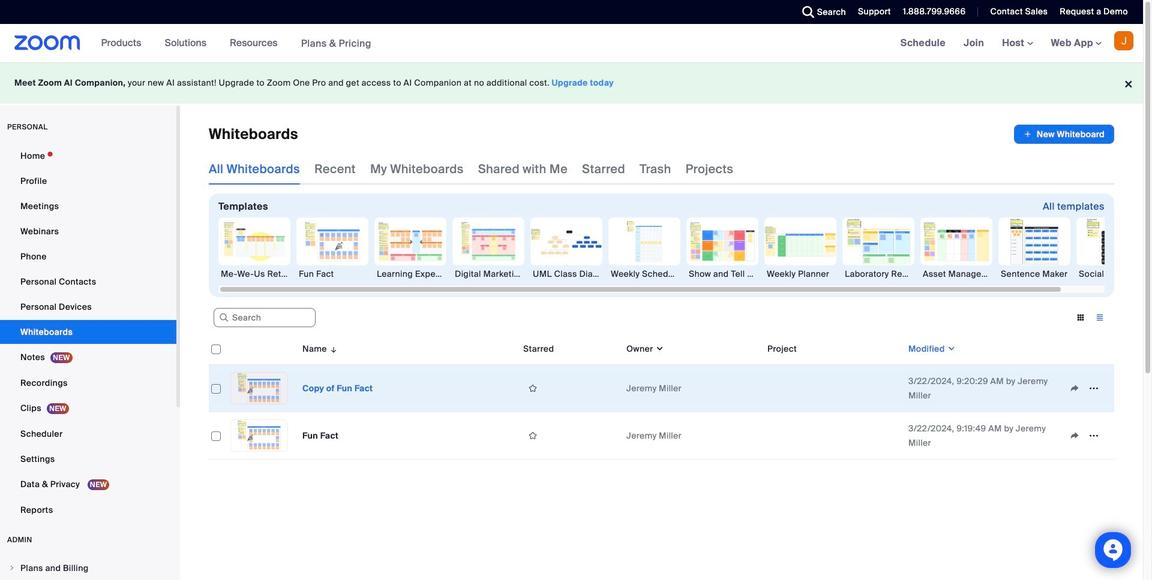 Task type: describe. For each thing, give the bounding box(es) containing it.
down image
[[945, 343, 956, 355]]

me-we-us retrospective element
[[218, 268, 290, 280]]

profile picture image
[[1115, 31, 1134, 50]]

weekly planner element
[[765, 268, 837, 280]]

0 vertical spatial fun fact element
[[296, 268, 369, 280]]

Search text field
[[214, 309, 316, 328]]

share image for more options for fun fact image
[[1065, 431, 1085, 442]]

product information navigation
[[92, 24, 380, 63]]

personal menu menu
[[0, 144, 176, 524]]

tabs of all whiteboard page tab list
[[209, 154, 734, 185]]

learning experience canvas element
[[375, 268, 447, 280]]

grid mode, not selected image
[[1071, 313, 1091, 323]]

show and tell with a twist element
[[687, 268, 759, 280]]

share image for more options for copy of fun fact icon
[[1065, 384, 1085, 394]]

copy of fun fact, modified at mar 22, 2024 by jeremy miller, link image
[[230, 373, 288, 405]]

laboratory report element
[[843, 268, 915, 280]]

cell for more options for fun fact image
[[763, 413, 904, 460]]

1 vertical spatial fun fact element
[[302, 431, 339, 442]]



Task type: vqa. For each thing, say whether or not it's contained in the screenshot.
Show and Tell with a Twist element
yes



Task type: locate. For each thing, give the bounding box(es) containing it.
footer
[[0, 62, 1143, 104]]

thumbnail of copy of fun fact image
[[231, 373, 287, 405]]

thumbnail of fun fact image
[[231, 421, 287, 452]]

uml class diagram element
[[531, 268, 603, 280]]

social emotional learning element
[[1077, 268, 1149, 280]]

weekly schedule element
[[609, 268, 681, 280]]

application
[[1014, 125, 1115, 144], [209, 334, 1124, 469], [523, 380, 617, 398], [1065, 380, 1110, 398], [523, 427, 617, 445], [1065, 427, 1110, 445]]

zoom logo image
[[14, 35, 80, 50]]

sentence maker element
[[999, 268, 1071, 280]]

2 cell from the top
[[763, 413, 904, 460]]

right image
[[8, 565, 16, 573]]

share image up more options for fun fact image
[[1065, 384, 1085, 394]]

share image down more options for copy of fun fact icon
[[1065, 431, 1085, 442]]

more options for fun fact image
[[1085, 431, 1104, 442]]

more options for copy of fun fact image
[[1085, 384, 1104, 394]]

cell
[[763, 366, 904, 413], [763, 413, 904, 460]]

1 vertical spatial share image
[[1065, 431, 1085, 442]]

add image
[[1024, 128, 1032, 140]]

arrow down image
[[327, 342, 338, 356]]

1 cell from the top
[[763, 366, 904, 413]]

copy of fun fact element
[[302, 384, 373, 394]]

1 share image from the top
[[1065, 384, 1085, 394]]

cell for more options for copy of fun fact icon
[[763, 366, 904, 413]]

0 vertical spatial share image
[[1065, 384, 1085, 394]]

menu item
[[0, 558, 176, 580]]

share image
[[1065, 384, 1085, 394], [1065, 431, 1085, 442]]

2 share image from the top
[[1065, 431, 1085, 442]]

digital marketing canvas element
[[453, 268, 525, 280]]

meetings navigation
[[892, 24, 1143, 63]]

banner
[[0, 24, 1143, 63]]

fun fact element
[[296, 268, 369, 280], [302, 431, 339, 442]]

list mode, selected image
[[1091, 313, 1110, 323]]

asset management element
[[921, 268, 993, 280]]



